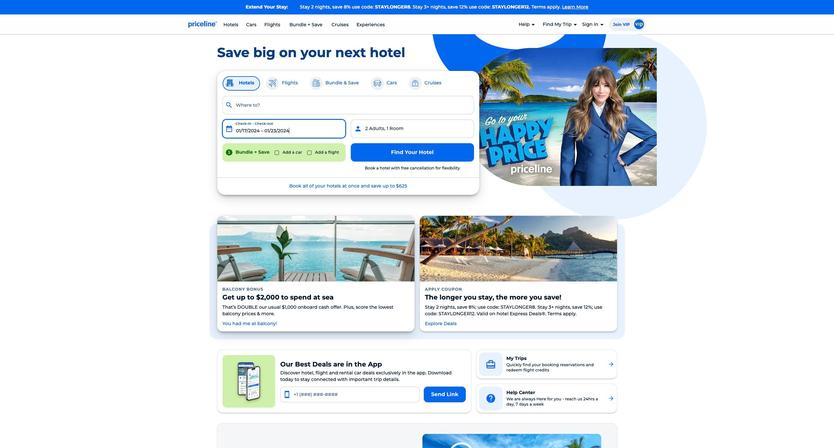 Task type: describe. For each thing, give the bounding box(es) containing it.
traveler selection text field
[[351, 120, 474, 138]]

app screenshot image
[[223, 356, 275, 408]]



Task type: locate. For each thing, give the bounding box(es) containing it.
None field
[[223, 96, 474, 114]]

Where to? field
[[223, 96, 474, 114]]

arrowright image
[[608, 396, 615, 402]]

vip badge icon image
[[634, 19, 644, 29]]

arrowright image
[[608, 362, 615, 368]]

Check-in - Check-out field
[[223, 120, 346, 138]]

+1 (###) ###-#### field
[[280, 387, 420, 403]]

priceline.com home image
[[188, 21, 217, 28]]

types of travel tab list
[[223, 76, 474, 91]]



